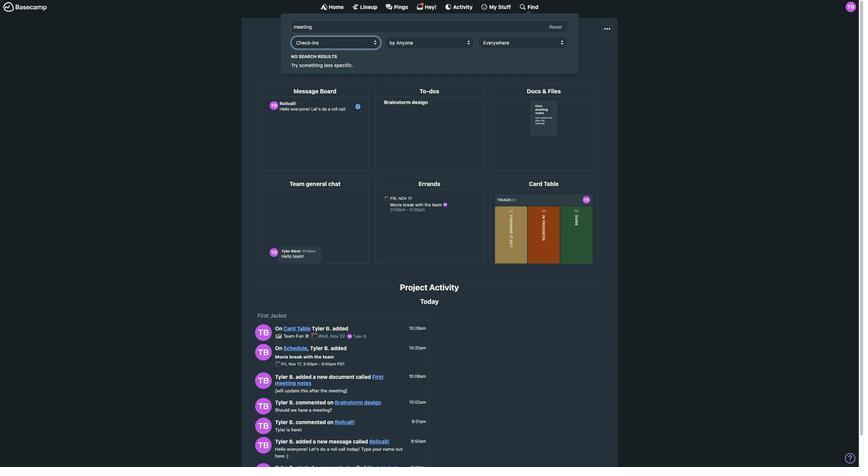 Task type: locate. For each thing, give the bounding box(es) containing it.
we
[[291, 408, 297, 414]]

let's for hello
[[309, 447, 319, 453]]

and left strips
[[461, 48, 471, 54]]

design
[[364, 400, 381, 406]]

0 vertical spatial commented
[[296, 400, 326, 406]]

of right lot
[[534, 48, 539, 54]]

this
[[301, 388, 308, 394]]

9:50am element
[[411, 439, 426, 445]]

rollcall! up your
[[369, 439, 390, 445]]

the left first
[[333, 48, 341, 54]]

break
[[290, 355, 302, 360]]

on for brainstorm
[[327, 400, 334, 406]]

3:00pm
[[303, 362, 318, 367]]

0 vertical spatial activity
[[453, 4, 473, 10]]

b. for tyler b. added a new message called rollcall!
[[289, 439, 295, 445]]

and
[[461, 48, 471, 54], [488, 48, 497, 54]]

let's up search
[[302, 48, 314, 54]]

of
[[370, 48, 375, 54], [534, 48, 539, 54]]

added up 22
[[333, 326, 349, 332]]

let's inside first jacket let's create the first jacket of the company! i am thinking rabits and strips and colors! a lot of colors!
[[302, 48, 314, 54]]

card
[[284, 326, 296, 332]]

tyler up hello
[[275, 439, 288, 445]]

0 vertical spatial let's
[[302, 48, 314, 54]]

10:28am element
[[409, 326, 426, 331]]

10:20am
[[409, 346, 426, 351]]

first
[[400, 32, 423, 45], [258, 313, 269, 319], [372, 374, 384, 381]]

no
[[291, 54, 298, 59]]

jacket up card
[[270, 313, 287, 319]]

1 horizontal spatial rollcall!
[[369, 439, 390, 445]]

b. up team
[[324, 346, 330, 352]]

tyler black image
[[347, 335, 352, 339], [255, 344, 272, 361], [255, 418, 272, 435]]

b. for tyler b. commented on brainstorm design
[[289, 400, 295, 406]]

pings
[[394, 4, 408, 10]]

0 horizontal spatial jacket
[[270, 313, 287, 319]]

0 vertical spatial new
[[317, 374, 328, 381]]

on for rollcall!
[[327, 420, 334, 426]]

1 horizontal spatial colors!
[[540, 48, 557, 54]]

activity
[[453, 4, 473, 10], [429, 283, 459, 293]]

on for on card table tyler b. added
[[275, 326, 282, 332]]

no search results try something less specific.
[[291, 54, 353, 68]]

1 vertical spatial called
[[353, 439, 368, 445]]

first for first meeting notes
[[372, 374, 384, 381]]

switch accounts image
[[3, 2, 47, 12]]

my
[[489, 4, 497, 10]]

on for on schedule ,       tyler b. added
[[275, 346, 282, 352]]

1 horizontal spatial nov
[[330, 334, 339, 340]]

tyler black image left the movie
[[255, 344, 272, 361]]

b. up tyler is here!
[[289, 420, 295, 426]]

commented down should we have a meeting?
[[296, 420, 326, 426]]

new
[[317, 374, 328, 381], [317, 439, 328, 445]]

do
[[320, 447, 326, 453]]

rollcall! link for tyler b. commented on
[[335, 420, 355, 426]]

let's
[[302, 48, 314, 54], [309, 447, 319, 453]]

the left company!
[[377, 48, 385, 54]]

1 vertical spatial commented
[[296, 420, 326, 426]]

let's left the do
[[309, 447, 319, 453]]

tyler black image for tyler b. commented on brainstorm design
[[255, 399, 272, 415]]

the inside movie break with the team fri, nov 17, 3:00pm -     5:00pm pst
[[314, 355, 322, 360]]

1 vertical spatial let's
[[309, 447, 319, 453]]

brainstorm design link
[[335, 400, 381, 406]]

here
[[275, 454, 285, 459]]

new for message
[[317, 439, 328, 445]]

my stuff
[[489, 4, 511, 10]]

pings button
[[386, 3, 408, 10]]

called
[[356, 374, 371, 381], [353, 439, 368, 445]]

after
[[310, 388, 320, 394]]

called for message
[[353, 439, 368, 445]]

2 commented from the top
[[296, 420, 326, 426]]

tyler for tyler is here!
[[275, 428, 285, 433]]

tyler black image
[[846, 2, 857, 12], [255, 325, 272, 341], [255, 373, 272, 390], [255, 399, 272, 415], [255, 438, 272, 455]]

people on this project element
[[444, 55, 463, 76]]

with
[[303, 355, 313, 360]]

rollcall! link down "brainstorm"
[[335, 420, 355, 426]]

2 on from the top
[[327, 420, 334, 426]]

strips
[[472, 48, 486, 54]]

2 horizontal spatial first
[[400, 32, 423, 45]]

rabits
[[446, 48, 460, 54]]

b. up "wed, nov 22"
[[326, 326, 331, 332]]

-
[[319, 362, 321, 367]]

0 horizontal spatial first
[[258, 313, 269, 319]]

1 horizontal spatial rollcall! link
[[369, 439, 390, 445]]

rollcall! down "brainstorm"
[[335, 420, 355, 426]]

1 vertical spatial first
[[258, 313, 269, 319]]

tyler b.
[[352, 335, 367, 339]]

0 vertical spatial first
[[400, 32, 423, 45]]

main element
[[0, 0, 859, 74]]

0 vertical spatial nov
[[330, 334, 339, 340]]

1 horizontal spatial first
[[372, 374, 384, 381]]

1 vertical spatial on
[[275, 346, 282, 352]]

2 vertical spatial first
[[372, 374, 384, 381]]

tyler up is
[[275, 420, 288, 426]]

rollcall!
[[335, 420, 355, 426], [369, 439, 390, 445]]

0 horizontal spatial colors!
[[498, 48, 515, 54]]

on down meeting?
[[327, 420, 334, 426]]

on up meeting?
[[327, 400, 334, 406]]

rollcall! link up your
[[369, 439, 390, 445]]

less
[[324, 62, 333, 68]]

specific.
[[334, 62, 353, 68]]

activity link
[[445, 3, 473, 10]]

am
[[415, 48, 423, 54]]

hey!
[[425, 4, 437, 10]]

0 vertical spatial called
[[356, 374, 371, 381]]

on left card
[[275, 326, 282, 332]]

of right 'jacket'
[[370, 48, 375, 54]]

something
[[299, 62, 323, 68]]

let's for first
[[302, 48, 314, 54]]

jacket
[[425, 32, 460, 45], [270, 313, 287, 319]]

0 horizontal spatial rollcall! link
[[335, 420, 355, 426]]

activity up 'today' at bottom
[[429, 283, 459, 293]]

b. for tyler b. added a new document called
[[289, 374, 295, 381]]

let's inside 'hello everyone! let's do a roll call today! type your name out here :)'
[[309, 447, 319, 453]]

b. up update at the left of page
[[289, 374, 295, 381]]

tyler black image for tyler b. commented on rollcall!
[[255, 418, 272, 435]]

2 vertical spatial tyler black image
[[255, 418, 272, 435]]

your
[[373, 447, 382, 453]]

the up -
[[314, 355, 322, 360]]

message
[[329, 439, 352, 445]]

a
[[313, 374, 316, 381], [309, 408, 312, 414], [313, 439, 316, 445], [327, 447, 329, 453]]

find button
[[520, 3, 539, 10]]

a right the notes
[[313, 374, 316, 381]]

1 on from the top
[[275, 326, 282, 332]]

team
[[283, 334, 295, 340]]

new down -
[[317, 374, 328, 381]]

tyler up wed,
[[312, 326, 325, 332]]

tyler for tyler b. commented on rollcall!
[[275, 420, 288, 426]]

tyler left is
[[275, 428, 285, 433]]

tyler for tyler b. added a new message called rollcall!
[[275, 439, 288, 445]]

1 vertical spatial new
[[317, 439, 328, 445]]

called up type at bottom
[[353, 439, 368, 445]]

0 horizontal spatial nov
[[289, 362, 296, 367]]

0 vertical spatial on
[[327, 400, 334, 406]]

fri,
[[282, 362, 288, 367]]

meeting]
[[329, 388, 347, 394]]

jacket up the thinking
[[425, 32, 460, 45]]

on
[[327, 400, 334, 406], [327, 420, 334, 426]]

1 horizontal spatial jacket
[[425, 32, 460, 45]]

schedule link
[[284, 346, 307, 352]]

new for document
[[317, 374, 328, 381]]

on schedule ,       tyler b. added
[[275, 346, 347, 352]]

activity left my
[[453, 4, 473, 10]]

on up the movie
[[275, 346, 282, 352]]

colors! left a
[[498, 48, 515, 54]]

called right document
[[356, 374, 371, 381]]

1 of from the left
[[370, 48, 375, 54]]

out
[[396, 447, 403, 453]]

tyler up should
[[275, 400, 288, 406]]

movie break with the team link
[[275, 355, 334, 360]]

2 colors! from the left
[[540, 48, 557, 54]]

team
[[323, 355, 334, 360]]

nov left 22
[[330, 334, 339, 340]]

and right strips
[[488, 48, 497, 54]]

0 vertical spatial rollcall! link
[[335, 420, 355, 426]]

10:28am
[[409, 326, 426, 331]]

0 horizontal spatial rollcall!
[[335, 420, 355, 426]]

project activity
[[400, 283, 459, 293]]

rollcall! link
[[335, 420, 355, 426], [369, 439, 390, 445]]

jacket inside first jacket let's create the first jacket of the company! i am thinking rabits and strips and colors! a lot of colors!
[[425, 32, 460, 45]]

b. up we
[[289, 400, 295, 406]]

1 horizontal spatial of
[[534, 48, 539, 54]]

first for first jacket let's create the first jacket of the company! i am thinking rabits and strips and colors! a lot of colors!
[[400, 32, 423, 45]]

10:08am
[[409, 374, 426, 380]]

1 vertical spatial rollcall!
[[369, 439, 390, 445]]

0 horizontal spatial of
[[370, 48, 375, 54]]

tyler b. added a new message called rollcall!
[[275, 439, 390, 445]]

10:08am element
[[409, 374, 426, 380]]

a inside 'hello everyone! let's do a roll call today! type your name out here :)'
[[327, 447, 329, 453]]

on
[[275, 326, 282, 332], [275, 346, 282, 352]]

1 vertical spatial jacket
[[270, 313, 287, 319]]

a down tyler b. commented on rollcall!
[[313, 439, 316, 445]]

colors!
[[498, 48, 515, 54], [540, 48, 557, 54]]

tyler black image left is
[[255, 418, 272, 435]]

1 vertical spatial tyler black image
[[255, 344, 272, 361]]

new up the do
[[317, 439, 328, 445]]

lot
[[522, 48, 532, 54]]

a right the do
[[327, 447, 329, 453]]

2 new from the top
[[317, 439, 328, 445]]

a right have at the bottom of the page
[[309, 408, 312, 414]]

wed, nov 22
[[318, 334, 347, 340]]

b. right 22
[[364, 335, 367, 339]]

1 colors! from the left
[[498, 48, 515, 54]]

2 on from the top
[[275, 346, 282, 352]]

commented up should we have a meeting?
[[296, 400, 326, 406]]

1 horizontal spatial and
[[488, 48, 497, 54]]

None reset field
[[546, 23, 566, 31]]

first inside first jacket let's create the first jacket of the company! i am thinking rabits and strips and colors! a lot of colors!
[[400, 32, 423, 45]]

1 vertical spatial rollcall! link
[[369, 439, 390, 445]]

0 horizontal spatial and
[[461, 48, 471, 54]]

project
[[400, 283, 428, 293]]

tyler black image right 22
[[347, 335, 352, 339]]

called for document
[[356, 374, 371, 381]]

first inside "first meeting notes"
[[372, 374, 384, 381]]

the
[[333, 48, 341, 54], [377, 48, 385, 54], [314, 355, 322, 360], [321, 388, 328, 394]]

5:00pm
[[322, 362, 336, 367]]

a for should we have a meeting?
[[309, 408, 312, 414]]

tyler black image for tyler b. added
[[255, 325, 272, 341]]

find
[[528, 4, 539, 10]]

commented
[[296, 400, 326, 406], [296, 420, 326, 426]]

colors! right lot
[[540, 48, 557, 54]]

jacket for first jacket
[[270, 313, 287, 319]]

commented for rollcall!
[[296, 420, 326, 426]]

1 commented from the top
[[296, 400, 326, 406]]

1 vertical spatial nov
[[289, 362, 296, 367]]

nov left 17,
[[289, 362, 296, 367]]

nov inside movie break with the team fri, nov 17, 3:00pm -     5:00pm pst
[[289, 362, 296, 367]]

1 vertical spatial on
[[327, 420, 334, 426]]

0 vertical spatial rollcall!
[[335, 420, 355, 426]]

1 new from the top
[[317, 374, 328, 381]]

added
[[333, 326, 349, 332], [331, 346, 347, 352], [296, 374, 312, 381], [296, 439, 312, 445]]

9:50am
[[411, 439, 426, 445]]

tyler down fri, on the bottom of page
[[275, 374, 288, 381]]

tyler right 22
[[353, 335, 363, 339]]

tyler is here!
[[275, 428, 302, 433]]

0 vertical spatial on
[[275, 326, 282, 332]]

0 vertical spatial jacket
[[425, 32, 460, 45]]

1 on from the top
[[327, 400, 334, 406]]

b. up everyone!
[[289, 439, 295, 445]]



Task type: vqa. For each thing, say whether or not it's contained in the screenshot.
the office
no



Task type: describe. For each thing, give the bounding box(es) containing it.
[will update this after the meeting]
[[275, 388, 347, 394]]

thinking
[[424, 48, 444, 54]]

rollcall! link for tyler b. added a new message called
[[369, 439, 390, 445]]

update
[[285, 388, 300, 394]]

lineup link
[[352, 3, 378, 10]]

here!
[[291, 428, 302, 433]]

a
[[517, 48, 521, 54]]

type
[[361, 447, 371, 453]]

2 and from the left
[[488, 48, 497, 54]]

should we have a meeting?
[[275, 408, 332, 414]]

my stuff button
[[481, 3, 511, 10]]

tyler b. commented on rollcall!
[[275, 420, 355, 426]]

1 vertical spatial activity
[[429, 283, 459, 293]]

brainstorm
[[335, 400, 363, 406]]

10:02am
[[409, 400, 426, 405]]

meeting?
[[313, 408, 332, 414]]

company!
[[386, 48, 411, 54]]

0 vertical spatial tyler black image
[[347, 335, 352, 339]]

added up everyone!
[[296, 439, 312, 445]]

try
[[291, 62, 298, 68]]

commented for brainstorm design
[[296, 400, 326, 406]]

name
[[383, 447, 395, 453]]

tyler black image for ,       tyler b. added
[[255, 344, 272, 361]]

added down 22
[[331, 346, 347, 352]]

movie
[[275, 355, 288, 360]]

9:51am element
[[412, 420, 426, 425]]

17,
[[297, 362, 302, 367]]

9:51am
[[412, 420, 426, 425]]

2 of from the left
[[534, 48, 539, 54]]

a for tyler b. added a new message called rollcall!
[[313, 439, 316, 445]]

should
[[275, 408, 290, 414]]

roll
[[331, 447, 337, 453]]

b. for tyler b.
[[364, 335, 367, 339]]

tyler black image for tyler b. added a new message called rollcall!
[[255, 438, 272, 455]]

create
[[316, 48, 332, 54]]

have
[[298, 408, 308, 414]]

[will
[[275, 388, 284, 394]]

lineup
[[360, 4, 378, 10]]

hello everyone! let's do a roll call today! type your name out here :)
[[275, 447, 403, 459]]

a for tyler b. added a new document called
[[313, 374, 316, 381]]

tyler b. added a new document called
[[275, 374, 372, 381]]

10:20am element
[[409, 346, 426, 351]]

added down 17,
[[296, 374, 312, 381]]

movie break with the team fri, nov 17, 3:00pm -     5:00pm pst
[[275, 355, 345, 367]]

the right after
[[321, 388, 328, 394]]

jacket
[[354, 48, 369, 54]]

,
[[307, 346, 309, 352]]

first meeting notes link
[[275, 374, 384, 387]]

first jacket let's create the first jacket of the company! i am thinking rabits and strips and colors! a lot of colors!
[[302, 32, 557, 54]]

schedule
[[284, 346, 307, 352]]

first
[[343, 48, 352, 54]]

table
[[297, 326, 311, 332]]

10:02am element
[[409, 400, 426, 405]]

everyone!
[[287, 447, 308, 453]]

meeting
[[275, 381, 296, 387]]

is
[[287, 428, 290, 433]]

tyler for tyler b. added a new document called
[[275, 374, 288, 381]]

Search for… search field
[[291, 20, 568, 33]]

b. for tyler b. commented on rollcall!
[[289, 420, 295, 426]]

notes
[[297, 381, 311, 387]]

:)
[[286, 454, 289, 459]]

team fun
[[283, 334, 305, 340]]

first jacket
[[258, 313, 287, 319]]

i
[[412, 48, 414, 54]]

1 and from the left
[[461, 48, 471, 54]]

first for first jacket
[[258, 313, 269, 319]]

hey! button
[[417, 2, 437, 10]]

search
[[299, 54, 317, 59]]

9:44am element
[[411, 466, 426, 468]]

first meeting notes
[[275, 374, 384, 387]]

none reset field inside main element
[[546, 23, 566, 31]]

activity inside main element
[[453, 4, 473, 10]]

today
[[420, 298, 439, 306]]

tyler for tyler b.
[[353, 335, 363, 339]]

pst
[[337, 362, 345, 367]]

tyler for tyler b. commented on brainstorm design
[[275, 400, 288, 406]]

tyler b. commented on brainstorm design
[[275, 400, 381, 406]]

results
[[318, 54, 337, 59]]

on card table tyler b. added
[[275, 326, 349, 332]]

stuff
[[498, 4, 511, 10]]

wed,
[[318, 334, 329, 340]]

call
[[338, 447, 346, 453]]

tyler right ,
[[310, 346, 323, 352]]

22
[[340, 334, 345, 340]]

today!
[[347, 447, 360, 453]]

try something less specific. alert
[[291, 54, 568, 69]]

home
[[329, 4, 344, 10]]

fun
[[296, 334, 304, 340]]

document
[[329, 374, 355, 381]]

jacket for first jacket let's create the first jacket of the company! i am thinking rabits and strips and colors! a lot of colors!
[[425, 32, 460, 45]]

home link
[[321, 3, 344, 10]]



